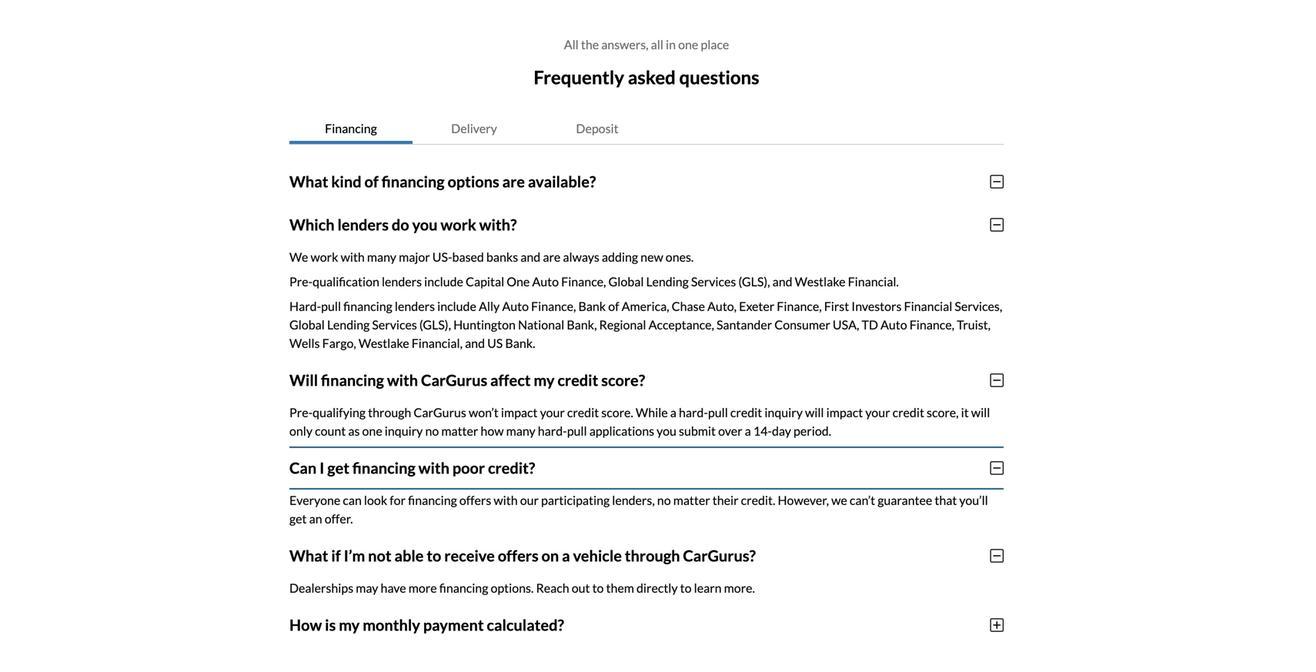 Task type: vqa. For each thing, say whether or not it's contained in the screenshot.
mileage image
no



Task type: locate. For each thing, give the bounding box(es) containing it.
1 vertical spatial my
[[339, 616, 360, 634]]

of up regional
[[608, 299, 619, 314]]

delivery tab
[[413, 113, 536, 144]]

global down hard-
[[289, 317, 325, 332]]

through inside dropdown button
[[625, 546, 680, 565]]

global down adding
[[609, 274, 644, 289]]

minus square image
[[990, 174, 1004, 189], [990, 372, 1004, 388], [990, 460, 1004, 476], [990, 548, 1004, 563]]

0 horizontal spatial no
[[425, 423, 439, 438]]

pre-qualification lenders include capital one auto finance, global lending services (gls), and westlake financial.
[[289, 274, 899, 289]]

pull left applications at the bottom
[[567, 423, 587, 438]]

1 horizontal spatial no
[[657, 492, 671, 508]]

2 vertical spatial pull
[[567, 423, 587, 438]]

i'm
[[344, 546, 365, 565]]

through up directly
[[625, 546, 680, 565]]

get left an
[[289, 511, 307, 526]]

0 horizontal spatial auto
[[502, 299, 529, 314]]

no right lenders,
[[657, 492, 671, 508]]

global
[[609, 274, 644, 289], [289, 317, 325, 332]]

credit left score?
[[558, 371, 598, 389]]

1 horizontal spatial many
[[506, 423, 535, 438]]

can
[[289, 459, 317, 477]]

1 horizontal spatial offers
[[498, 546, 539, 565]]

questions
[[679, 66, 760, 88]]

affect
[[490, 371, 531, 389]]

1 vertical spatial include
[[437, 299, 476, 314]]

financing up look
[[352, 459, 416, 477]]

2 pre- from the top
[[289, 405, 313, 420]]

financing inside everyone can look for financing offers with our participating lenders, no matter their credit. however, we can't guarantee that you'll get an offer.
[[408, 492, 457, 508]]

0 vertical spatial lending
[[646, 274, 689, 289]]

you
[[412, 215, 438, 234], [657, 423, 677, 438]]

auto right one
[[532, 274, 559, 289]]

which
[[289, 215, 335, 234]]

offers down poor
[[459, 492, 491, 508]]

matter down won't
[[441, 423, 478, 438]]

to left learn
[[680, 580, 692, 595]]

2 horizontal spatial to
[[680, 580, 692, 595]]

4 minus square image from the top
[[990, 548, 1004, 563]]

a
[[670, 405, 677, 420], [745, 423, 751, 438], [562, 546, 570, 565]]

0 vertical spatial lenders
[[338, 215, 389, 234]]

everyone
[[289, 492, 340, 508]]

0 vertical spatial are
[[502, 172, 525, 191]]

many inside pre-qualifying through cargurus won't impact your credit score. while a hard-pull credit inquiry will impact your credit score, it will only count as one inquiry no matter how many hard-pull applications you submit over a 14-day period.
[[506, 423, 535, 438]]

1 impact from the left
[[501, 405, 538, 420]]

lenders down 'major'
[[382, 274, 422, 289]]

1 vertical spatial matter
[[673, 492, 710, 508]]

inquiry up day
[[765, 405, 803, 420]]

of
[[364, 172, 379, 191], [608, 299, 619, 314]]

no inside pre-qualifying through cargurus won't impact your credit score. while a hard-pull credit inquiry will impact your credit score, it will only count as one inquiry no matter how many hard-pull applications you submit over a 14-day period.
[[425, 423, 439, 438]]

no up 'can i get financing with poor credit?'
[[425, 423, 439, 438]]

0 vertical spatial pre-
[[289, 274, 313, 289]]

with left "our" at the left of page
[[494, 492, 518, 508]]

answers,
[[601, 37, 649, 52]]

reach
[[536, 580, 569, 595]]

minus square image inside what kind of financing options are available? dropdown button
[[990, 174, 1004, 189]]

and left us at the bottom of page
[[465, 335, 485, 350]]

0 vertical spatial you
[[412, 215, 438, 234]]

cargurus inside dropdown button
[[421, 371, 487, 389]]

ones.
[[666, 249, 694, 264]]

pull up over
[[708, 405, 728, 420]]

impact up period.
[[826, 405, 863, 420]]

1 will from the left
[[805, 405, 824, 420]]

financing up which lenders do you work with?
[[382, 172, 445, 191]]

inquiry up 'can i get financing with poor credit?'
[[385, 423, 423, 438]]

1 horizontal spatial and
[[521, 249, 541, 264]]

regional
[[599, 317, 646, 332]]

0 horizontal spatial through
[[368, 405, 411, 420]]

get
[[327, 459, 350, 477], [289, 511, 307, 526]]

2 vertical spatial auto
[[881, 317, 907, 332]]

1 what from the top
[[289, 172, 328, 191]]

look
[[364, 492, 387, 508]]

will up period.
[[805, 405, 824, 420]]

to right "out"
[[592, 580, 604, 595]]

services up the financial,
[[372, 317, 417, 332]]

1 horizontal spatial global
[[609, 274, 644, 289]]

1 vertical spatial no
[[657, 492, 671, 508]]

what left kind
[[289, 172, 328, 191]]

day
[[772, 423, 791, 438]]

with
[[341, 249, 365, 264], [387, 371, 418, 389], [418, 459, 450, 477], [494, 492, 518, 508]]

include down us-
[[424, 274, 463, 289]]

0 horizontal spatial pull
[[321, 299, 341, 314]]

minus square image inside "what if i'm not able to receive offers on a vehicle through cargurus?" dropdown button
[[990, 548, 1004, 563]]

with?
[[479, 215, 517, 234]]

one
[[678, 37, 698, 52], [362, 423, 382, 438]]

poor
[[453, 459, 485, 477]]

0 horizontal spatial westlake
[[359, 335, 409, 350]]

0 vertical spatial no
[[425, 423, 439, 438]]

offers inside dropdown button
[[498, 546, 539, 565]]

1 your from the left
[[540, 405, 565, 420]]

0 horizontal spatial you
[[412, 215, 438, 234]]

financing down receive
[[439, 580, 488, 595]]

1 vertical spatial (gls),
[[419, 317, 451, 332]]

through right qualifying
[[368, 405, 411, 420]]

more
[[409, 580, 437, 595]]

1 vertical spatial pre-
[[289, 405, 313, 420]]

1 horizontal spatial through
[[625, 546, 680, 565]]

ally
[[479, 299, 500, 314]]

1 vertical spatial get
[[289, 511, 307, 526]]

westlake up first
[[795, 274, 846, 289]]

and up one
[[521, 249, 541, 264]]

that
[[935, 492, 957, 508]]

0 horizontal spatial (gls),
[[419, 317, 451, 332]]

minus square image inside can i get financing with poor credit? dropdown button
[[990, 460, 1004, 476]]

america,
[[622, 299, 669, 314]]

minus square image inside will financing with cargurus affect my credit score? dropdown button
[[990, 372, 1004, 388]]

0 horizontal spatial will
[[805, 405, 824, 420]]

my right is
[[339, 616, 360, 634]]

get inside dropdown button
[[327, 459, 350, 477]]

0 horizontal spatial your
[[540, 405, 565, 420]]

a right on
[[562, 546, 570, 565]]

2 horizontal spatial pull
[[708, 405, 728, 420]]

financial
[[904, 299, 952, 314]]

can i get financing with poor credit? button
[[289, 446, 1004, 489]]

finance, down financial
[[910, 317, 955, 332]]

pre- inside pre-qualifying through cargurus won't impact your credit score. while a hard-pull credit inquiry will impact your credit score, it will only count as one inquiry no matter how many hard-pull applications you submit over a 14-day period.
[[289, 405, 313, 420]]

your left score. at the left of the page
[[540, 405, 565, 420]]

over
[[718, 423, 743, 438]]

always
[[563, 249, 600, 264]]

bank.
[[505, 335, 535, 350]]

a right while
[[670, 405, 677, 420]]

we work with many major us-based banks and are always adding new ones.
[[289, 249, 694, 264]]

auto right td
[[881, 317, 907, 332]]

1 horizontal spatial inquiry
[[765, 405, 803, 420]]

auto for one
[[532, 274, 559, 289]]

1 vertical spatial a
[[745, 423, 751, 438]]

1 horizontal spatial get
[[327, 459, 350, 477]]

you'll
[[959, 492, 988, 508]]

2 vertical spatial and
[[465, 335, 485, 350]]

participating
[[541, 492, 610, 508]]

0 horizontal spatial offers
[[459, 492, 491, 508]]

are
[[502, 172, 525, 191], [543, 249, 561, 264]]

which lenders do you work with? button
[[289, 203, 1004, 246]]

we
[[831, 492, 847, 508]]

you inside pre-qualifying through cargurus won't impact your credit score. while a hard-pull credit inquiry will impact your credit score, it will only count as one inquiry no matter how many hard-pull applications you submit over a 14-day period.
[[657, 423, 677, 438]]

pull down qualification
[[321, 299, 341, 314]]

0 vertical spatial through
[[368, 405, 411, 420]]

what inside what kind of financing options are available? dropdown button
[[289, 172, 328, 191]]

0 horizontal spatial my
[[339, 616, 360, 634]]

credit left score, at the bottom of the page
[[893, 405, 924, 420]]

0 horizontal spatial work
[[311, 249, 338, 264]]

financing inside the hard-pull financing lenders include ally auto finance, bank of america, chase auto, exeter finance, first investors financial services, global lending services (gls), huntington national bank, regional acceptance, santander consumer usa, td auto finance, truist, wells fargo, westlake financial, and us bank.
[[343, 299, 392, 314]]

2 minus square image from the top
[[990, 372, 1004, 388]]

1 vertical spatial one
[[362, 423, 382, 438]]

more.
[[724, 580, 755, 595]]

0 horizontal spatial to
[[427, 546, 441, 565]]

lending up fargo, at the left bottom of the page
[[327, 317, 370, 332]]

pre- up only
[[289, 405, 313, 420]]

lending down ones.
[[646, 274, 689, 289]]

to inside dropdown button
[[427, 546, 441, 565]]

1 minus square image from the top
[[990, 174, 1004, 189]]

include left ally
[[437, 299, 476, 314]]

financing down qualification
[[343, 299, 392, 314]]

hard-pull financing lenders include ally auto finance, bank of america, chase auto, exeter finance, first investors financial services, global lending services (gls), huntington national bank, regional acceptance, santander consumer usa, td auto finance, truist, wells fargo, westlake financial, and us bank.
[[289, 299, 1002, 350]]

0 vertical spatial westlake
[[795, 274, 846, 289]]

cargurus for won't
[[414, 405, 466, 420]]

offer.
[[325, 511, 353, 526]]

pre- for qualifying
[[289, 405, 313, 420]]

1 horizontal spatial you
[[657, 423, 677, 438]]

your left score, at the bottom of the page
[[865, 405, 890, 420]]

what
[[289, 172, 328, 191], [289, 546, 328, 565]]

work up the based on the top
[[441, 215, 476, 234]]

0 vertical spatial auto
[[532, 274, 559, 289]]

1 vertical spatial lending
[[327, 317, 370, 332]]

a left 14-
[[745, 423, 751, 438]]

pre- for qualification
[[289, 274, 313, 289]]

2 horizontal spatial auto
[[881, 317, 907, 332]]

minus square image for what if i'm not able to receive offers on a vehicle through cargurus?
[[990, 548, 1004, 563]]

you inside which lenders do you work with? dropdown button
[[412, 215, 438, 234]]

0 horizontal spatial are
[[502, 172, 525, 191]]

auto down one
[[502, 299, 529, 314]]

cargurus for affect
[[421, 371, 487, 389]]

1 horizontal spatial matter
[[673, 492, 710, 508]]

score,
[[927, 405, 959, 420]]

capital
[[466, 274, 504, 289]]

2 what from the top
[[289, 546, 328, 565]]

0 horizontal spatial hard-
[[538, 423, 567, 438]]

your
[[540, 405, 565, 420], [865, 405, 890, 420]]

lenders up the financial,
[[395, 299, 435, 314]]

cargurus down the financial,
[[421, 371, 487, 389]]

what kind of financing options are available?
[[289, 172, 596, 191]]

1 vertical spatial many
[[506, 423, 535, 438]]

0 vertical spatial my
[[534, 371, 555, 389]]

cargurus inside pre-qualifying through cargurus won't impact your credit score. while a hard-pull credit inquiry will impact your credit score, it will only count as one inquiry no matter how many hard-pull applications you submit over a 14-day period.
[[414, 405, 466, 420]]

cargurus
[[421, 371, 487, 389], [414, 405, 466, 420]]

offers
[[459, 492, 491, 508], [498, 546, 539, 565]]

inquiry
[[765, 405, 803, 420], [385, 423, 423, 438]]

consumer
[[775, 317, 830, 332]]

available?
[[528, 172, 596, 191]]

1 horizontal spatial one
[[678, 37, 698, 52]]

bank
[[578, 299, 606, 314]]

0 vertical spatial matter
[[441, 423, 478, 438]]

of right kind
[[364, 172, 379, 191]]

3 minus square image from the top
[[990, 460, 1004, 476]]

auto,
[[707, 299, 737, 314]]

1 horizontal spatial will
[[971, 405, 990, 420]]

1 horizontal spatial services
[[691, 274, 736, 289]]

and up "exeter"
[[773, 274, 793, 289]]

what inside "what if i'm not able to receive offers on a vehicle through cargurus?" dropdown button
[[289, 546, 328, 565]]

auto
[[532, 274, 559, 289], [502, 299, 529, 314], [881, 317, 907, 332]]

0 horizontal spatial inquiry
[[385, 423, 423, 438]]

1 horizontal spatial impact
[[826, 405, 863, 420]]

impact up how
[[501, 405, 538, 420]]

my right affect
[[534, 371, 555, 389]]

qualifying
[[313, 405, 366, 420]]

1 horizontal spatial hard-
[[679, 405, 708, 420]]

one right in
[[678, 37, 698, 52]]

will right it
[[971, 405, 990, 420]]

1 vertical spatial westlake
[[359, 335, 409, 350]]

what kind of financing options are available? button
[[289, 160, 1004, 203]]

usa,
[[833, 317, 859, 332]]

1 horizontal spatial your
[[865, 405, 890, 420]]

14-
[[754, 423, 772, 438]]

financing right for
[[408, 492, 457, 508]]

hard- right how
[[538, 423, 567, 438]]

are left the always
[[543, 249, 561, 264]]

1 horizontal spatial are
[[543, 249, 561, 264]]

them
[[606, 580, 634, 595]]

1 horizontal spatial lending
[[646, 274, 689, 289]]

0 vertical spatial work
[[441, 215, 476, 234]]

(gls), up the financial,
[[419, 317, 451, 332]]

tab list
[[289, 113, 1004, 145]]

pull inside the hard-pull financing lenders include ally auto finance, bank of america, chase auto, exeter finance, first investors financial services, global lending services (gls), huntington national bank, regional acceptance, santander consumer usa, td auto finance, truist, wells fargo, westlake financial, and us bank.
[[321, 299, 341, 314]]

what left if
[[289, 546, 328, 565]]

1 horizontal spatial westlake
[[795, 274, 846, 289]]

1 horizontal spatial auto
[[532, 274, 559, 289]]

1 vertical spatial offers
[[498, 546, 539, 565]]

1 vertical spatial auto
[[502, 299, 529, 314]]

hard- up submit
[[679, 405, 708, 420]]

cargurus down will financing with cargurus affect my credit score?
[[414, 405, 466, 420]]

westlake right fargo, at the left bottom of the page
[[359, 335, 409, 350]]

lenders left do
[[338, 215, 389, 234]]

get inside everyone can look for financing offers with our participating lenders, no matter their credit. however, we can't guarantee that you'll get an offer.
[[289, 511, 307, 526]]

pre-qualifying through cargurus won't impact your credit score. while a hard-pull credit inquiry will impact your credit score, it will only count as one inquiry no matter how many hard-pull applications you submit over a 14-day period.
[[289, 405, 990, 438]]

through inside pre-qualifying through cargurus won't impact your credit score. while a hard-pull credit inquiry will impact your credit score, it will only count as one inquiry no matter how many hard-pull applications you submit over a 14-day period.
[[368, 405, 411, 420]]

lenders
[[338, 215, 389, 234], [382, 274, 422, 289], [395, 299, 435, 314]]

finance, up national at the left
[[531, 299, 576, 314]]

are right options
[[502, 172, 525, 191]]

many
[[367, 249, 396, 264], [506, 423, 535, 438]]

financing tab
[[289, 113, 413, 144]]

0 horizontal spatial many
[[367, 249, 396, 264]]

exeter
[[739, 299, 775, 314]]

1 vertical spatial what
[[289, 546, 328, 565]]

get right "i"
[[327, 459, 350, 477]]

1 pre- from the top
[[289, 274, 313, 289]]

0 horizontal spatial services
[[372, 317, 417, 332]]

2 horizontal spatial and
[[773, 274, 793, 289]]

(gls), up "exeter"
[[739, 274, 770, 289]]

you down while
[[657, 423, 677, 438]]

0 horizontal spatial matter
[[441, 423, 478, 438]]

services up auto,
[[691, 274, 736, 289]]

0 horizontal spatial one
[[362, 423, 382, 438]]

1 vertical spatial and
[[773, 274, 793, 289]]

huntington
[[453, 317, 516, 332]]

may
[[356, 580, 378, 595]]

period.
[[794, 423, 831, 438]]

0 horizontal spatial a
[[562, 546, 570, 565]]

0 vertical spatial offers
[[459, 492, 491, 508]]

matter inside everyone can look for financing offers with our participating lenders, no matter their credit. however, we can't guarantee that you'll get an offer.
[[673, 492, 710, 508]]

one right the as on the bottom left
[[362, 423, 382, 438]]

0 horizontal spatial lending
[[327, 317, 370, 332]]

the
[[581, 37, 599, 52]]

0 horizontal spatial impact
[[501, 405, 538, 420]]

offers left on
[[498, 546, 539, 565]]

0 vertical spatial pull
[[321, 299, 341, 314]]

applications
[[589, 423, 654, 438]]

matter left the their
[[673, 492, 710, 508]]

1 vertical spatial through
[[625, 546, 680, 565]]

monthly
[[363, 616, 420, 634]]

you right do
[[412, 215, 438, 234]]

no inside everyone can look for financing offers with our participating lenders, no matter their credit. however, we can't guarantee that you'll get an offer.
[[657, 492, 671, 508]]

many left 'major'
[[367, 249, 396, 264]]

0 horizontal spatial get
[[289, 511, 307, 526]]

1 vertical spatial cargurus
[[414, 405, 466, 420]]

to right able
[[427, 546, 441, 565]]

pre- down 'we'
[[289, 274, 313, 289]]

chase
[[672, 299, 705, 314]]

work right 'we'
[[311, 249, 338, 264]]

banks
[[486, 249, 518, 264]]

2 vertical spatial a
[[562, 546, 570, 565]]

0 vertical spatial global
[[609, 274, 644, 289]]

many right how
[[506, 423, 535, 438]]

with up qualification
[[341, 249, 365, 264]]

2 horizontal spatial a
[[745, 423, 751, 438]]

finance,
[[561, 274, 606, 289], [531, 299, 576, 314], [777, 299, 822, 314], [910, 317, 955, 332]]

delivery
[[451, 121, 497, 136]]

0 horizontal spatial global
[[289, 317, 325, 332]]

frequently asked questions
[[534, 66, 760, 88]]

hard-
[[289, 299, 321, 314]]



Task type: describe. For each thing, give the bounding box(es) containing it.
investors
[[852, 299, 902, 314]]

in
[[666, 37, 676, 52]]

financing up qualifying
[[321, 371, 384, 389]]

will
[[289, 371, 318, 389]]

dealerships
[[289, 580, 353, 595]]

1 vertical spatial pull
[[708, 405, 728, 420]]

lenders,
[[612, 492, 655, 508]]

all
[[564, 37, 579, 52]]

credit?
[[488, 459, 535, 477]]

qualification
[[313, 274, 379, 289]]

adding
[[602, 249, 638, 264]]

finance, down the always
[[561, 274, 606, 289]]

directly
[[637, 580, 678, 595]]

1 vertical spatial work
[[311, 249, 338, 264]]

and inside the hard-pull financing lenders include ally auto finance, bank of america, chase auto, exeter finance, first investors financial services, global lending services (gls), huntington national bank, regional acceptance, santander consumer usa, td auto finance, truist, wells fargo, westlake financial, and us bank.
[[465, 335, 485, 350]]

with inside everyone can look for financing offers with our participating lenders, no matter their credit. however, we can't guarantee that you'll get an offer.
[[494, 492, 518, 508]]

frequently
[[534, 66, 624, 88]]

learn
[[694, 580, 722, 595]]

0 vertical spatial hard-
[[679, 405, 708, 420]]

major
[[399, 249, 430, 264]]

receive
[[444, 546, 495, 565]]

national
[[518, 317, 564, 332]]

dealerships may have more financing options. reach out to them directly to learn more.
[[289, 580, 755, 595]]

are inside what kind of financing options are available? dropdown button
[[502, 172, 525, 191]]

1 vertical spatial inquiry
[[385, 423, 423, 438]]

as
[[348, 423, 360, 438]]

with down the financial,
[[387, 371, 418, 389]]

lenders inside dropdown button
[[338, 215, 389, 234]]

how
[[481, 423, 504, 438]]

work inside which lenders do you work with? dropdown button
[[441, 215, 476, 234]]

lenders inside the hard-pull financing lenders include ally auto finance, bank of america, chase auto, exeter finance, first investors financial services, global lending services (gls), huntington national bank, regional acceptance, santander consumer usa, td auto finance, truist, wells fargo, westlake financial, and us bank.
[[395, 299, 435, 314]]

of inside the hard-pull financing lenders include ally auto finance, bank of america, chase auto, exeter finance, first investors financial services, global lending services (gls), huntington national bank, regional acceptance, santander consumer usa, td auto finance, truist, wells fargo, westlake financial, and us bank.
[[608, 299, 619, 314]]

their
[[713, 492, 739, 508]]

it
[[961, 405, 969, 420]]

one
[[507, 274, 530, 289]]

new
[[641, 249, 663, 264]]

us-
[[432, 249, 452, 264]]

credit inside dropdown button
[[558, 371, 598, 389]]

1 vertical spatial lenders
[[382, 274, 422, 289]]

cargurus?
[[683, 546, 756, 565]]

plus square image
[[990, 617, 1004, 633]]

is
[[325, 616, 336, 634]]

minus square image for will financing with cargurus affect my credit score?
[[990, 372, 1004, 388]]

matter inside pre-qualifying through cargurus won't impact your credit score. while a hard-pull credit inquiry will impact your credit score, it will only count as one inquiry no matter how many hard-pull applications you submit over a 14-day period.
[[441, 423, 478, 438]]

count
[[315, 423, 346, 438]]

payment
[[423, 616, 484, 634]]

which lenders do you work with?
[[289, 215, 517, 234]]

financial.
[[848, 274, 899, 289]]

options.
[[491, 580, 534, 595]]

0 vertical spatial many
[[367, 249, 396, 264]]

0 vertical spatial (gls),
[[739, 274, 770, 289]]

wells
[[289, 335, 320, 350]]

tab list containing financing
[[289, 113, 1004, 145]]

only
[[289, 423, 313, 438]]

will financing with cargurus affect my credit score? button
[[289, 359, 1004, 402]]

on
[[542, 546, 559, 565]]

2 will from the left
[[971, 405, 990, 420]]

truist,
[[957, 317, 991, 332]]

2 your from the left
[[865, 405, 890, 420]]

an
[[309, 511, 322, 526]]

offers inside everyone can look for financing offers with our participating lenders, no matter their credit. however, we can't guarantee that you'll get an offer.
[[459, 492, 491, 508]]

score?
[[601, 371, 645, 389]]

can't
[[850, 492, 875, 508]]

of inside dropdown button
[[364, 172, 379, 191]]

auto for ally
[[502, 299, 529, 314]]

guarantee
[[878, 492, 932, 508]]

finance, up consumer
[[777, 299, 822, 314]]

0 vertical spatial one
[[678, 37, 698, 52]]

minus square image for what kind of financing options are available?
[[990, 174, 1004, 189]]

1 vertical spatial hard-
[[538, 423, 567, 438]]

1 horizontal spatial pull
[[567, 423, 587, 438]]

0 vertical spatial services
[[691, 274, 736, 289]]

one inside pre-qualifying through cargurus won't impact your credit score. while a hard-pull credit inquiry will impact your credit score, it will only count as one inquiry no matter how many hard-pull applications you submit over a 14-day period.
[[362, 423, 382, 438]]

how
[[289, 616, 322, 634]]

how is my monthly payment calculated?
[[289, 616, 564, 634]]

0 vertical spatial and
[[521, 249, 541, 264]]

bank,
[[567, 317, 597, 332]]

westlake inside the hard-pull financing lenders include ally auto finance, bank of america, chase auto, exeter finance, first investors financial services, global lending services (gls), huntington national bank, regional acceptance, santander consumer usa, td auto finance, truist, wells fargo, westlake financial, and us bank.
[[359, 335, 409, 350]]

us
[[487, 335, 503, 350]]

if
[[331, 546, 341, 565]]

kind
[[331, 172, 361, 191]]

first
[[824, 299, 849, 314]]

credit left score. at the left of the page
[[567, 405, 599, 420]]

vehicle
[[573, 546, 622, 565]]

(gls), inside the hard-pull financing lenders include ally auto finance, bank of america, chase auto, exeter finance, first investors financial services, global lending services (gls), huntington national bank, regional acceptance, santander consumer usa, td auto finance, truist, wells fargo, westlake financial, and us bank.
[[419, 317, 451, 332]]

minus square image for can i get financing with poor credit?
[[990, 460, 1004, 476]]

can i get financing with poor credit?
[[289, 459, 535, 477]]

1 horizontal spatial to
[[592, 580, 604, 595]]

deposit
[[576, 121, 619, 136]]

credit.
[[741, 492, 775, 508]]

score.
[[601, 405, 633, 420]]

will financing with cargurus affect my credit score?
[[289, 371, 645, 389]]

minus square image
[[990, 217, 1004, 232]]

while
[[636, 405, 668, 420]]

not
[[368, 546, 392, 565]]

however,
[[778, 492, 829, 508]]

options
[[448, 172, 499, 191]]

with left poor
[[418, 459, 450, 477]]

1 horizontal spatial my
[[534, 371, 555, 389]]

financing
[[325, 121, 377, 136]]

2 impact from the left
[[826, 405, 863, 420]]

lending inside the hard-pull financing lenders include ally auto finance, bank of america, chase auto, exeter finance, first investors financial services, global lending services (gls), huntington national bank, regional acceptance, santander consumer usa, td auto finance, truist, wells fargo, westlake financial, and us bank.
[[327, 317, 370, 332]]

what if i'm not able to receive offers on a vehicle through cargurus?
[[289, 546, 756, 565]]

out
[[572, 580, 590, 595]]

credit up over
[[730, 405, 762, 420]]

our
[[520, 492, 539, 508]]

global inside the hard-pull financing lenders include ally auto finance, bank of america, chase auto, exeter finance, first investors financial services, global lending services (gls), huntington national bank, regional acceptance, santander consumer usa, td auto finance, truist, wells fargo, westlake financial, and us bank.
[[289, 317, 325, 332]]

what for what kind of financing options are available?
[[289, 172, 328, 191]]

0 vertical spatial include
[[424, 274, 463, 289]]

deposit tab
[[536, 113, 659, 144]]

services inside the hard-pull financing lenders include ally auto finance, bank of america, chase auto, exeter finance, first investors financial services, global lending services (gls), huntington national bank, regional acceptance, santander consumer usa, td auto finance, truist, wells fargo, westlake financial, and us bank.
[[372, 317, 417, 332]]

a inside "what if i'm not able to receive offers on a vehicle through cargurus?" dropdown button
[[562, 546, 570, 565]]

asked
[[628, 66, 676, 88]]

we
[[289, 249, 308, 264]]

include inside the hard-pull financing lenders include ally auto finance, bank of america, chase auto, exeter finance, first investors financial services, global lending services (gls), huntington national bank, regional acceptance, santander consumer usa, td auto finance, truist, wells fargo, westlake financial, and us bank.
[[437, 299, 476, 314]]

do
[[392, 215, 409, 234]]

based
[[452, 249, 484, 264]]

td
[[862, 317, 878, 332]]

submit
[[679, 423, 716, 438]]

0 vertical spatial inquiry
[[765, 405, 803, 420]]

what for what if i'm not able to receive offers on a vehicle through cargurus?
[[289, 546, 328, 565]]

0 vertical spatial a
[[670, 405, 677, 420]]

1 vertical spatial are
[[543, 249, 561, 264]]



